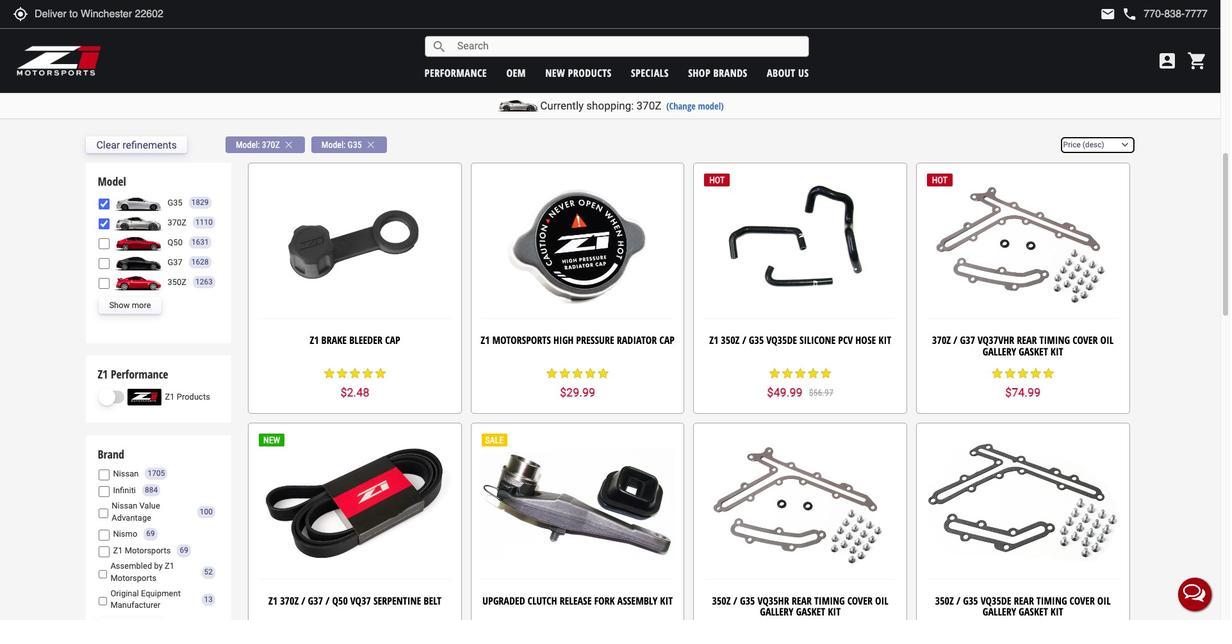 Task type: describe. For each thing, give the bounding box(es) containing it.
gasket for vq37vhr
[[1019, 345, 1048, 359]]

star star star star star $49.99 $56.97
[[767, 367, 834, 399]]

$49.99
[[767, 386, 803, 399]]

high
[[554, 333, 574, 348]]

equipment
[[141, 589, 181, 598]]

clear refinements button
[[86, 137, 187, 153]]

shopping_cart
[[1187, 51, 1208, 71]]

1263
[[195, 278, 213, 287]]

original
[[110, 589, 139, 598]]

gasket for vq35hr
[[796, 605, 826, 619]]

vq35de inside 350z / g35 vq35de rear timing cover oil gallery gasket kit
[[981, 594, 1012, 608]]

nissan for nissan value advantage
[[112, 501, 137, 511]]

350z / g35 vq35de rear timing cover oil gallery gasket kit
[[935, 594, 1111, 619]]

radiator
[[617, 333, 657, 348]]

16 star from the left
[[991, 367, 1004, 380]]

19 star from the left
[[1030, 367, 1042, 380]]

69 for z1 motorsports
[[180, 546, 188, 555]]

close for model: g35 close
[[365, 139, 377, 151]]

timing for vq35hr
[[814, 594, 845, 608]]

0 vertical spatial g37
[[168, 257, 183, 267]]

new products link
[[545, 66, 612, 80]]

3 star from the left
[[794, 367, 807, 380]]

vq35hr
[[758, 594, 789, 608]]

show
[[109, 300, 130, 310]]

69 for nismo
[[146, 530, 155, 539]]

motorsports for z1 motorsports high pressure radiator cap
[[492, 333, 551, 348]]

g35 inside model: g35 close
[[348, 140, 362, 150]]

shop
[[688, 66, 711, 80]]

products
[[177, 392, 210, 402]]

13
[[204, 595, 213, 604]]

assembled
[[110, 562, 152, 571]]

infiniti g35 coupe sedan v35 v36 skyline 2003 2004 2005 2006 2007 2008 3.5l vq35de revup rev up vq35hr z1 motorsports image
[[113, 195, 164, 211]]

1705
[[148, 469, 165, 478]]

884
[[145, 486, 158, 495]]

infiniti q50 sedan hybrid v37 2014 2015 2016 2017 2018 2019 2020 vq37vhr 2.0t 3.0t 3.7l red sport redsport vr30ddtt z1 motorsports image
[[113, 234, 164, 251]]

brake
[[321, 333, 347, 348]]

g37 inside 370z / g37 vq37vhr rear timing cover oil gallery gasket kit
[[960, 333, 975, 348]]

new
[[545, 66, 565, 80]]

(change model) link
[[666, 100, 724, 112]]

g35 inside 350z / g35 vq35hr rear timing cover oil gallery gasket kit
[[740, 594, 755, 608]]

370z / g37 vq37vhr rear timing cover oil gallery gasket kit
[[932, 333, 1114, 359]]

350z for 350z
[[168, 277, 187, 287]]

currently shopping: 370z (change model)
[[540, 99, 724, 112]]

about us
[[767, 66, 809, 80]]

mail phone
[[1101, 6, 1138, 22]]

pressure
[[576, 333, 614, 348]]

timing for vq37vhr
[[1040, 333, 1070, 348]]

rear for vq35hr
[[792, 594, 812, 608]]

close for model: 370z close
[[283, 139, 295, 151]]

20 star from the left
[[1042, 367, 1055, 380]]

motorsports for z1 motorsports
[[125, 546, 171, 555]]

assembled by z1 motorsports
[[110, 562, 174, 583]]

1 star from the left
[[768, 367, 781, 380]]

fork
[[594, 594, 615, 608]]

$29.99
[[560, 386, 595, 399]]

about us link
[[767, 66, 809, 80]]

18 star from the left
[[1017, 367, 1030, 380]]

about
[[767, 66, 796, 80]]

z1 for z1 motorsports high pressure radiator cap
[[481, 333, 490, 348]]

cover for 370z / g37 vq37vhr rear timing cover oil gallery gasket kit
[[1073, 333, 1098, 348]]

star star star star star $2.48
[[323, 367, 387, 399]]

(change
[[666, 100, 696, 112]]

2 vertical spatial g37
[[308, 594, 323, 608]]

silicone
[[800, 333, 836, 348]]

z1 performance
[[98, 367, 168, 382]]

more
[[132, 300, 151, 310]]

by
[[154, 562, 163, 571]]

new products
[[545, 66, 612, 80]]

17 star from the left
[[1004, 367, 1017, 380]]

/ inside 350z / g35 vq35hr rear timing cover oil gallery gasket kit
[[733, 594, 738, 608]]

timing for vq35de
[[1037, 594, 1067, 608]]

oil for 370z / g37 vq37vhr rear timing cover oil gallery gasket kit
[[1101, 333, 1114, 348]]

52
[[204, 568, 213, 577]]

gallery for vq35de
[[983, 605, 1016, 619]]

assembly
[[617, 594, 658, 608]]

z1 for z1 performance
[[98, 367, 108, 382]]

9 star from the left
[[361, 367, 374, 380]]

star star star star star $74.99
[[991, 367, 1055, 399]]

z1 for z1 brake bleeder cap
[[310, 333, 319, 348]]

account_box link
[[1154, 51, 1181, 71]]

shopping:
[[587, 99, 634, 112]]

us
[[799, 66, 809, 80]]

account_box
[[1157, 51, 1178, 71]]

14 star from the left
[[584, 367, 597, 380]]

show more button
[[99, 297, 161, 314]]

specials
[[631, 66, 669, 80]]

serpentine
[[374, 594, 421, 608]]

upgraded
[[483, 594, 525, 608]]

z1 350z / g35 vq35de silicone pcv hose kit
[[709, 333, 891, 348]]

8 star from the left
[[349, 367, 361, 380]]

products
[[568, 66, 612, 80]]

370z inside model: 370z close
[[262, 140, 280, 150]]

gasket for vq35de
[[1019, 605, 1048, 619]]

oem link
[[507, 66, 526, 80]]

refinements
[[123, 139, 177, 151]]

10 star from the left
[[374, 367, 387, 380]]

g35 inside 350z / g35 vq35de rear timing cover oil gallery gasket kit
[[963, 594, 978, 608]]

350z / g35 vq35hr rear timing cover oil gallery gasket kit
[[712, 594, 889, 619]]

performance
[[111, 367, 168, 382]]

release
[[560, 594, 592, 608]]

z1 products
[[165, 392, 210, 402]]

1 cap from the left
[[385, 333, 400, 348]]

cover for 350z / g35 vq35hr rear timing cover oil gallery gasket kit
[[848, 594, 873, 608]]

$2.48
[[341, 386, 369, 399]]

mail
[[1101, 6, 1116, 22]]

oil for 350z / g35 vq35hr rear timing cover oil gallery gasket kit
[[875, 594, 889, 608]]

100
[[200, 508, 213, 517]]

1628
[[192, 258, 209, 267]]

370z inside 370z / g37 vq37vhr rear timing cover oil gallery gasket kit
[[932, 333, 951, 348]]

shop brands link
[[688, 66, 748, 80]]

show more
[[109, 300, 151, 310]]

z1 motorsports logo image
[[16, 45, 102, 77]]

1631
[[192, 238, 209, 247]]

infiniti
[[113, 485, 136, 495]]

gallery for vq35hr
[[760, 605, 794, 619]]

z1 for z1 products
[[165, 392, 175, 402]]



Task type: vqa. For each thing, say whether or not it's contained in the screenshot.


Task type: locate. For each thing, give the bounding box(es) containing it.
11 star from the left
[[546, 367, 559, 380]]

5 star from the left
[[820, 367, 833, 380]]

1 horizontal spatial g37
[[308, 594, 323, 608]]

upgraded clutch release fork assembly kit
[[483, 594, 673, 608]]

infiniti g37 coupe sedan convertible v36 cv36 hv36 skyline 2008 2009 2010 2011 2012 2013 3.7l vq37vhr z1 motorsports image
[[113, 254, 164, 271]]

close
[[283, 139, 295, 151], [365, 139, 377, 151]]

oil for 350z / g35 vq35de rear timing cover oil gallery gasket kit
[[1098, 594, 1111, 608]]

2 vertical spatial motorsports
[[110, 574, 156, 583]]

q50 left 1631
[[168, 237, 183, 247]]

1 model: from the left
[[236, 140, 260, 150]]

cover for 350z / g35 vq35de rear timing cover oil gallery gasket kit
[[1070, 594, 1095, 608]]

z1 motorsports high pressure radiator cap
[[481, 333, 675, 348]]

13 star from the left
[[571, 367, 584, 380]]

timing inside 370z / g37 vq37vhr rear timing cover oil gallery gasket kit
[[1040, 333, 1070, 348]]

2 model: from the left
[[322, 140, 346, 150]]

clear
[[96, 139, 120, 151]]

nissan 350z z33 2003 2004 2005 2006 2007 2008 2009 vq35de 3.5l revup rev up vq35hr nismo z1 motorsports image
[[113, 274, 164, 291]]

0 horizontal spatial vq35de
[[767, 333, 797, 348]]

kit for 350z / g35 vq35hr rear timing cover oil gallery gasket kit
[[828, 605, 841, 619]]

motorsports
[[492, 333, 551, 348], [125, 546, 171, 555], [110, 574, 156, 583]]

nismo
[[113, 529, 137, 539]]

0 horizontal spatial g37
[[168, 257, 183, 267]]

value
[[139, 501, 160, 511]]

None checkbox
[[99, 199, 110, 210], [99, 278, 110, 289], [99, 530, 110, 541], [99, 596, 107, 607], [99, 199, 110, 210], [99, 278, 110, 289], [99, 530, 110, 541], [99, 596, 107, 607]]

0 horizontal spatial 69
[[146, 530, 155, 539]]

69
[[146, 530, 155, 539], [180, 546, 188, 555]]

1 vertical spatial 69
[[180, 546, 188, 555]]

star
[[768, 367, 781, 380], [781, 367, 794, 380], [794, 367, 807, 380], [807, 367, 820, 380], [820, 367, 833, 380], [323, 367, 336, 380], [336, 367, 349, 380], [349, 367, 361, 380], [361, 367, 374, 380], [374, 367, 387, 380], [546, 367, 559, 380], [559, 367, 571, 380], [571, 367, 584, 380], [584, 367, 597, 380], [597, 367, 610, 380], [991, 367, 1004, 380], [1004, 367, 1017, 380], [1017, 367, 1030, 380], [1030, 367, 1042, 380], [1042, 367, 1055, 380]]

manufacturer
[[110, 601, 161, 610]]

370z
[[637, 99, 662, 112], [262, 140, 280, 150], [168, 218, 187, 227], [932, 333, 951, 348], [280, 594, 299, 608]]

gallery inside 370z / g37 vq37vhr rear timing cover oil gallery gasket kit
[[983, 345, 1016, 359]]

12 star from the left
[[559, 367, 571, 380]]

z1 motorsports
[[113, 546, 171, 555]]

cover inside 350z / g35 vq35de rear timing cover oil gallery gasket kit
[[1070, 594, 1095, 608]]

1 horizontal spatial 69
[[180, 546, 188, 555]]

rear for vq35de
[[1014, 594, 1034, 608]]

nissan inside nissan value advantage
[[112, 501, 137, 511]]

phone link
[[1122, 6, 1208, 22]]

/ inside 350z / g35 vq35de rear timing cover oil gallery gasket kit
[[957, 594, 961, 608]]

bleeder
[[349, 333, 383, 348]]

gasket inside 350z / g35 vq35hr rear timing cover oil gallery gasket kit
[[796, 605, 826, 619]]

g37
[[168, 257, 183, 267], [960, 333, 975, 348], [308, 594, 323, 608]]

nissan value advantage
[[112, 501, 160, 523]]

g37 left "1628"
[[168, 257, 183, 267]]

g37 left vq37vhr
[[960, 333, 975, 348]]

2 horizontal spatial g37
[[960, 333, 975, 348]]

g37 left the vq37
[[308, 594, 323, 608]]

currently
[[540, 99, 584, 112]]

gallery inside 350z / g35 vq35hr rear timing cover oil gallery gasket kit
[[760, 605, 794, 619]]

rear inside 370z / g37 vq37vhr rear timing cover oil gallery gasket kit
[[1017, 333, 1037, 348]]

vq37
[[350, 594, 371, 608]]

brands
[[714, 66, 748, 80]]

oem
[[507, 66, 526, 80]]

z1 inside assembled by z1 motorsports
[[165, 562, 174, 571]]

g35
[[348, 140, 362, 150], [168, 198, 183, 207], [749, 333, 764, 348], [740, 594, 755, 608], [963, 594, 978, 608]]

q50
[[168, 237, 183, 247], [332, 594, 348, 608]]

nissan 370z z34 2009 2010 2011 2012 2013 2014 2015 2016 2017 2018 2019 3.7l vq37vhr vhr nismo z1 motorsports image
[[113, 215, 164, 231]]

model: inside model: g35 close
[[322, 140, 346, 150]]

timing inside 350z / g35 vq35hr rear timing cover oil gallery gasket kit
[[814, 594, 845, 608]]

advantage
[[112, 513, 151, 523]]

model: inside model: 370z close
[[236, 140, 260, 150]]

model)
[[698, 100, 724, 112]]

gasket
[[1019, 345, 1048, 359], [796, 605, 826, 619], [1019, 605, 1048, 619]]

$56.97
[[809, 388, 834, 398]]

1 horizontal spatial cap
[[660, 333, 675, 348]]

z1 brake bleeder cap
[[310, 333, 400, 348]]

kit inside 370z / g37 vq37vhr rear timing cover oil gallery gasket kit
[[1051, 345, 1064, 359]]

1 horizontal spatial close
[[365, 139, 377, 151]]

350z inside 350z / g35 vq35de rear timing cover oil gallery gasket kit
[[935, 594, 954, 608]]

vq35de
[[767, 333, 797, 348], [981, 594, 1012, 608]]

Search search field
[[447, 37, 809, 56]]

kit
[[879, 333, 891, 348], [1051, 345, 1064, 359], [660, 594, 673, 608], [828, 605, 841, 619], [1051, 605, 1064, 619]]

z1 for z1 motorsports
[[113, 546, 123, 555]]

6 star from the left
[[323, 367, 336, 380]]

original equipment manufacturer
[[110, 589, 181, 610]]

nissan
[[113, 469, 139, 478], [112, 501, 137, 511]]

0 horizontal spatial model:
[[236, 140, 260, 150]]

rear inside 350z / g35 vq35de rear timing cover oil gallery gasket kit
[[1014, 594, 1034, 608]]

1 vertical spatial nissan
[[112, 501, 137, 511]]

69 up z1 motorsports
[[146, 530, 155, 539]]

0 horizontal spatial cap
[[385, 333, 400, 348]]

nissan for nissan
[[113, 469, 139, 478]]

specials link
[[631, 66, 669, 80]]

rear
[[1017, 333, 1037, 348], [792, 594, 812, 608], [1014, 594, 1034, 608]]

350z for 350z / g35 vq35hr rear timing cover oil gallery gasket kit
[[712, 594, 731, 608]]

shop brands
[[688, 66, 748, 80]]

hose
[[856, 333, 876, 348]]

0 vertical spatial nissan
[[113, 469, 139, 478]]

2 close from the left
[[365, 139, 377, 151]]

model: g35 close
[[322, 139, 377, 151]]

gallery
[[983, 345, 1016, 359], [760, 605, 794, 619], [983, 605, 1016, 619]]

shopping_cart link
[[1184, 51, 1208, 71]]

clear refinements
[[96, 139, 177, 151]]

cap right bleeder on the left of the page
[[385, 333, 400, 348]]

1 horizontal spatial q50
[[332, 594, 348, 608]]

1 horizontal spatial vq35de
[[981, 594, 1012, 608]]

phone
[[1122, 6, 1138, 22]]

15 star from the left
[[597, 367, 610, 380]]

1 horizontal spatial model:
[[322, 140, 346, 150]]

vq37vhr
[[978, 333, 1015, 348]]

kit inside 350z / g35 vq35hr rear timing cover oil gallery gasket kit
[[828, 605, 841, 619]]

nissan up advantage
[[112, 501, 137, 511]]

oil inside 350z / g35 vq35hr rear timing cover oil gallery gasket kit
[[875, 594, 889, 608]]

brand
[[98, 446, 124, 462]]

4 star from the left
[[807, 367, 820, 380]]

model: for model: 370z close
[[236, 140, 260, 150]]

gasket inside 370z / g37 vq37vhr rear timing cover oil gallery gasket kit
[[1019, 345, 1048, 359]]

motorsports down 'assembled'
[[110, 574, 156, 583]]

gallery for vq37vhr
[[983, 345, 1016, 359]]

69 right z1 motorsports
[[180, 546, 188, 555]]

1110
[[195, 218, 213, 227]]

2 cap from the left
[[660, 333, 675, 348]]

search
[[432, 39, 447, 54]]

z1 for z1 370z / g37 / q50 vq37 serpentine belt
[[268, 594, 278, 608]]

rear for vq37vhr
[[1017, 333, 1037, 348]]

oil inside 350z / g35 vq35de rear timing cover oil gallery gasket kit
[[1098, 594, 1111, 608]]

model: for model: g35 close
[[322, 140, 346, 150]]

performance
[[425, 66, 487, 80]]

motorsports up by on the left bottom of page
[[125, 546, 171, 555]]

2 star from the left
[[781, 367, 794, 380]]

0 vertical spatial vq35de
[[767, 333, 797, 348]]

cap right "radiator"
[[660, 333, 675, 348]]

performance link
[[425, 66, 487, 80]]

oil inside 370z / g37 vq37vhr rear timing cover oil gallery gasket kit
[[1101, 333, 1114, 348]]

350z inside 350z / g35 vq35hr rear timing cover oil gallery gasket kit
[[712, 594, 731, 608]]

q50 left the vq37
[[332, 594, 348, 608]]

star star star star star $29.99
[[546, 367, 610, 399]]

gasket inside 350z / g35 vq35de rear timing cover oil gallery gasket kit
[[1019, 605, 1048, 619]]

motorsports inside assembled by z1 motorsports
[[110, 574, 156, 583]]

rear inside 350z / g35 vq35hr rear timing cover oil gallery gasket kit
[[792, 594, 812, 608]]

gallery inside 350z / g35 vq35de rear timing cover oil gallery gasket kit
[[983, 605, 1016, 619]]

kit for 370z / g37 vq37vhr rear timing cover oil gallery gasket kit
[[1051, 345, 1064, 359]]

cover inside 370z / g37 vq37vhr rear timing cover oil gallery gasket kit
[[1073, 333, 1098, 348]]

model
[[98, 174, 126, 189]]

1829
[[192, 198, 209, 207]]

z1 for z1 350z / g35 vq35de silicone pcv hose kit
[[709, 333, 719, 348]]

mail link
[[1101, 6, 1116, 22]]

kit for 350z / g35 vq35de rear timing cover oil gallery gasket kit
[[1051, 605, 1064, 619]]

0 horizontal spatial q50
[[168, 237, 183, 247]]

timing
[[1040, 333, 1070, 348], [814, 594, 845, 608], [1037, 594, 1067, 608]]

0 vertical spatial motorsports
[[492, 333, 551, 348]]

model:
[[236, 140, 260, 150], [322, 140, 346, 150]]

cover inside 350z / g35 vq35hr rear timing cover oil gallery gasket kit
[[848, 594, 873, 608]]

0 horizontal spatial close
[[283, 139, 295, 151]]

1 vertical spatial q50
[[332, 594, 348, 608]]

pcv
[[838, 333, 853, 348]]

None checkbox
[[99, 219, 110, 230], [99, 239, 110, 249], [99, 258, 110, 269], [99, 470, 110, 481], [99, 487, 110, 498], [99, 508, 109, 519], [99, 547, 110, 558], [99, 569, 107, 580], [99, 219, 110, 230], [99, 239, 110, 249], [99, 258, 110, 269], [99, 470, 110, 481], [99, 487, 110, 498], [99, 508, 109, 519], [99, 547, 110, 558], [99, 569, 107, 580]]

0 vertical spatial 69
[[146, 530, 155, 539]]

model: 370z close
[[236, 139, 295, 151]]

350z for 350z / g35 vq35de rear timing cover oil gallery gasket kit
[[935, 594, 954, 608]]

z1 370z / g37 / q50 vq37 serpentine belt
[[268, 594, 442, 608]]

clutch
[[528, 594, 557, 608]]

timing inside 350z / g35 vq35de rear timing cover oil gallery gasket kit
[[1037, 594, 1067, 608]]

0 vertical spatial q50
[[168, 237, 183, 247]]

nissan up the infiniti
[[113, 469, 139, 478]]

1 vertical spatial g37
[[960, 333, 975, 348]]

1 close from the left
[[283, 139, 295, 151]]

cover
[[1073, 333, 1098, 348], [848, 594, 873, 608], [1070, 594, 1095, 608]]

belt
[[424, 594, 442, 608]]

oil
[[1101, 333, 1114, 348], [875, 594, 889, 608], [1098, 594, 1111, 608]]

1 vertical spatial motorsports
[[125, 546, 171, 555]]

7 star from the left
[[336, 367, 349, 380]]

kit inside 350z / g35 vq35de rear timing cover oil gallery gasket kit
[[1051, 605, 1064, 619]]

motorsports left high
[[492, 333, 551, 348]]

1 vertical spatial vq35de
[[981, 594, 1012, 608]]

$74.99
[[1005, 386, 1041, 399]]

/ inside 370z / g37 vq37vhr rear timing cover oil gallery gasket kit
[[954, 333, 958, 348]]



